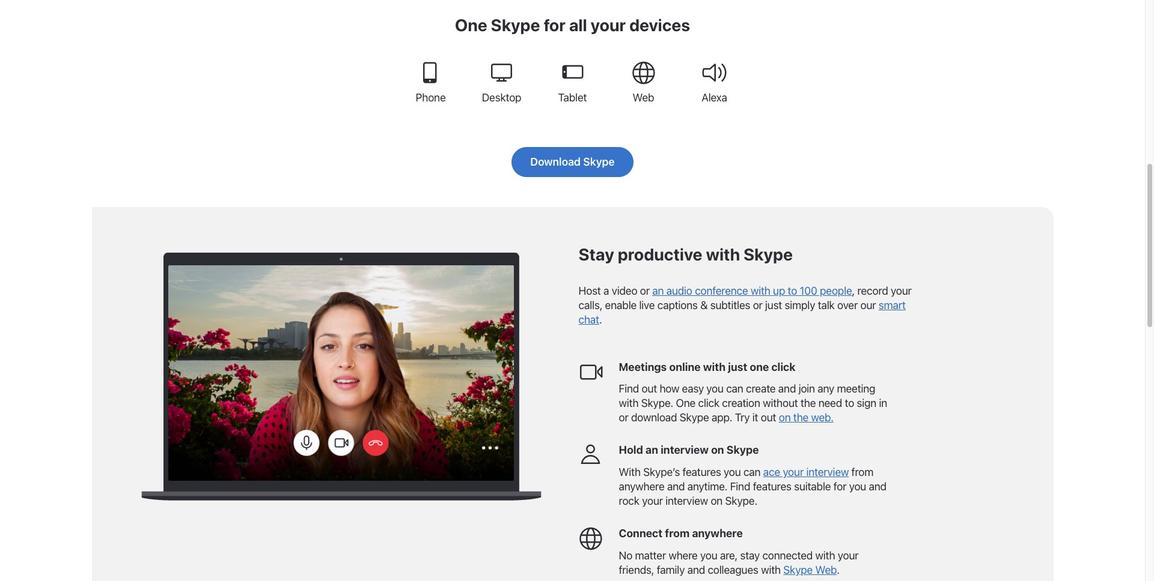 Task type: locate. For each thing, give the bounding box(es) containing it.
1 horizontal spatial from
[[852, 467, 874, 479]]

1 horizontal spatial 
[[631, 61, 656, 85]]

with left up
[[751, 285, 770, 297]]

1 horizontal spatial skype.
[[725, 495, 757, 508]]

with
[[706, 244, 740, 264], [751, 285, 770, 297], [703, 361, 726, 374], [619, 398, 639, 410], [815, 550, 835, 563], [761, 564, 781, 577]]

with down connected
[[761, 564, 781, 577]]

0 vertical spatial features
[[683, 467, 721, 479]]

one skype for all your devices
[[455, 15, 690, 35]]

you left are,
[[700, 550, 717, 563]]

for right suitable
[[834, 481, 847, 494]]

on down without
[[779, 412, 791, 425]]

1 vertical spatial one
[[676, 398, 696, 410]]

1 horizontal spatial 
[[561, 61, 585, 85]]

colleagues
[[708, 564, 758, 577]]

skype
[[491, 15, 540, 35], [583, 155, 615, 168], [744, 244, 793, 264], [680, 412, 709, 425], [727, 444, 759, 457], [783, 564, 813, 577]]

1 vertical spatial anywhere
[[692, 528, 743, 540]]

0 horizontal spatial or
[[619, 412, 629, 425]]

features up the anytime.
[[683, 467, 721, 479]]

.
[[599, 314, 602, 326], [837, 564, 840, 577]]

a
[[604, 285, 609, 297]]

1 horizontal spatial click
[[771, 361, 796, 374]]

record
[[858, 285, 888, 297]]

just
[[765, 299, 782, 312], [728, 361, 747, 374]]

0 vertical spatial .
[[599, 314, 602, 326]]

for
[[544, 15, 566, 35], [834, 481, 847, 494]]

features down ace
[[753, 481, 792, 494]]

skype inside the find out how easy you can create and join any meeting with skype. one click creation without the need to sign in or download skype app. try it out
[[680, 412, 709, 425]]

your up skype web .
[[838, 550, 859, 563]]

2 vertical spatial interview
[[666, 495, 708, 508]]

the down "join"
[[801, 398, 816, 410]]

click right one on the right bottom of the page
[[771, 361, 796, 374]]

with
[[619, 467, 641, 479]]

your right rock
[[642, 495, 663, 508]]

1 vertical spatial the
[[793, 412, 809, 425]]

web
[[633, 91, 654, 104], [815, 564, 837, 577]]

0 vertical spatial can
[[726, 383, 743, 396]]

on
[[779, 412, 791, 425], [711, 444, 724, 457], [711, 495, 723, 508]]

to inside the find out how easy you can create and join any meeting with skype. one click creation without the need to sign in or download skype app. try it out
[[845, 398, 854, 410]]

can up creation
[[726, 383, 743, 396]]

or inside the find out how easy you can create and join any meeting with skype. one click creation without the need to sign in or download skype app. try it out
[[619, 412, 629, 425]]

can inside the find out how easy you can create and join any meeting with skype. one click creation without the need to sign in or download skype app. try it out
[[726, 383, 743, 396]]

1 vertical spatial .
[[837, 564, 840, 577]]

need
[[819, 398, 842, 410]]

your right all
[[591, 15, 626, 35]]

skype. down with skype's features you can ace your interview
[[725, 495, 757, 508]]

0 vertical spatial anywhere
[[619, 481, 665, 494]]

with up download
[[619, 398, 639, 410]]

0 horizontal spatial web
[[633, 91, 654, 104]]

 up tablet
[[561, 61, 585, 85]]

stay
[[579, 244, 614, 264]]

you right suitable
[[849, 481, 866, 494]]

interview down the anytime.
[[666, 495, 708, 508]]

0 horizontal spatial features
[[683, 467, 721, 479]]

you right easy
[[707, 383, 724, 396]]

or up live
[[640, 285, 650, 297]]


[[631, 61, 656, 85], [579, 527, 603, 551]]

1 vertical spatial or
[[753, 299, 763, 312]]

with inside the find out how easy you can create and join any meeting with skype. one click creation without the need to sign in or download skype app. try it out
[[619, 398, 639, 410]]

suitable
[[794, 481, 831, 494]]

1 horizontal spatial one
[[676, 398, 696, 410]]


[[419, 61, 443, 85], [561, 61, 585, 85]]

0 vertical spatial the
[[801, 398, 816, 410]]

0 vertical spatial 
[[631, 61, 656, 85]]

1 vertical spatial just
[[728, 361, 747, 374]]

1 horizontal spatial to
[[845, 398, 854, 410]]

out left how
[[642, 383, 657, 396]]

out right it
[[761, 412, 776, 425]]

0 vertical spatial one
[[455, 15, 487, 35]]

no
[[619, 550, 632, 563]]

1 vertical spatial 
[[579, 527, 603, 551]]

0 vertical spatial click
[[771, 361, 796, 374]]

or
[[640, 285, 650, 297], [753, 299, 763, 312], [619, 412, 629, 425]]

0 horizontal spatial just
[[728, 361, 747, 374]]

1 vertical spatial skype.
[[725, 495, 757, 508]]

find inside from anywhere and anytime. find features suitable for you and rock your interview on skype.
[[730, 481, 750, 494]]

your inside , record your calls, enable live captions & subtitles or just simply talk over our
[[891, 285, 912, 297]]

an
[[652, 285, 664, 297], [646, 444, 658, 457]]

1 vertical spatial to
[[845, 398, 854, 410]]

in
[[879, 398, 887, 410]]

stay productive with skype
[[579, 244, 793, 264]]

0 horizontal spatial to
[[788, 285, 797, 297]]

and inside the find out how easy you can create and join any meeting with skype. one click creation without the need to sign in or download skype app. try it out
[[778, 383, 796, 396]]

2  from the left
[[561, 61, 585, 85]]

from inside from anywhere and anytime. find features suitable for you and rock your interview on skype.
[[852, 467, 874, 479]]

1 vertical spatial click
[[698, 398, 720, 410]]

0 vertical spatial skype.
[[641, 398, 673, 410]]

the
[[801, 398, 816, 410], [793, 412, 809, 425]]

just left one on the right bottom of the page
[[728, 361, 747, 374]]

2 vertical spatial on
[[711, 495, 723, 508]]

skype. up download
[[641, 398, 673, 410]]

download skype
[[530, 155, 615, 168]]

out
[[642, 383, 657, 396], [761, 412, 776, 425]]

easy
[[682, 383, 704, 396]]

on down the anytime.
[[711, 495, 723, 508]]

your inside the no matter where you are, stay connected with your friends, family and colleagues with
[[838, 550, 859, 563]]

0 horizontal spatial one
[[455, 15, 487, 35]]

0 horizontal spatial for
[[544, 15, 566, 35]]

no matter where you are, stay connected with your friends, family and colleagues with
[[619, 550, 859, 577]]

you inside from anywhere and anytime. find features suitable for you and rock your interview on skype.
[[849, 481, 866, 494]]

0 horizontal spatial out
[[642, 383, 657, 396]]

 up phone at the left top of page
[[419, 61, 443, 85]]

skype's
[[643, 467, 680, 479]]

1  from the left
[[419, 61, 443, 85]]

1 vertical spatial features
[[753, 481, 792, 494]]

to right up
[[788, 285, 797, 297]]

skype.
[[641, 398, 673, 410], [725, 495, 757, 508]]

subtitles
[[710, 299, 750, 312]]

friends,
[[619, 564, 654, 577]]

click
[[771, 361, 796, 374], [698, 398, 720, 410]]

1 horizontal spatial web
[[815, 564, 837, 577]]

download
[[530, 155, 581, 168]]

and
[[778, 383, 796, 396], [667, 481, 685, 494], [869, 481, 887, 494], [687, 564, 705, 577]]

sign
[[857, 398, 876, 410]]

over
[[837, 299, 858, 312]]

1 vertical spatial find
[[730, 481, 750, 494]]

find down with skype's features you can ace your interview
[[730, 481, 750, 494]]

0 vertical spatial or
[[640, 285, 650, 297]]

for left all
[[544, 15, 566, 35]]

0 horizontal spatial anywhere
[[619, 481, 665, 494]]

conference
[[695, 285, 748, 297]]

anywhere
[[619, 481, 665, 494], [692, 528, 743, 540]]

1 horizontal spatial features
[[753, 481, 792, 494]]

0 horizontal spatial click
[[698, 398, 720, 410]]

interview
[[661, 444, 709, 457], [806, 467, 849, 479], [666, 495, 708, 508]]

one
[[455, 15, 487, 35], [676, 398, 696, 410]]

your right ace
[[783, 467, 804, 479]]

0 vertical spatial find
[[619, 383, 639, 396]]

anywhere down with
[[619, 481, 665, 494]]

create
[[746, 383, 776, 396]]

click up app.
[[698, 398, 720, 410]]

can
[[726, 383, 743, 396], [744, 467, 761, 479]]

calls,
[[579, 299, 602, 312]]

you
[[707, 383, 724, 396], [724, 467, 741, 479], [849, 481, 866, 494], [700, 550, 717, 563]]

find
[[619, 383, 639, 396], [730, 481, 750, 494]]

skype. inside from anywhere and anytime. find features suitable for you and rock your interview on skype.
[[725, 495, 757, 508]]

anywhere up are,
[[692, 528, 743, 540]]

0 vertical spatial just
[[765, 299, 782, 312]]

just down up
[[765, 299, 782, 312]]

download
[[631, 412, 677, 425]]

0 horizontal spatial find
[[619, 383, 639, 396]]

0 horizontal spatial .
[[599, 314, 602, 326]]

for inside from anywhere and anytime. find features suitable for you and rock your interview on skype.
[[834, 481, 847, 494]]

2 horizontal spatial or
[[753, 299, 763, 312]]

an up live
[[652, 285, 664, 297]]

web.
[[811, 412, 834, 425]]

interview up skype's
[[661, 444, 709, 457]]

you up the anytime.
[[724, 467, 741, 479]]

0 horizontal spatial skype.
[[641, 398, 673, 410]]

from right ace your interview link
[[852, 467, 874, 479]]

1 horizontal spatial just
[[765, 299, 782, 312]]

without
[[763, 398, 798, 410]]

1 vertical spatial for
[[834, 481, 847, 494]]

creation
[[722, 398, 760, 410]]

1 horizontal spatial .
[[837, 564, 840, 577]]

0 horizontal spatial from
[[665, 528, 690, 540]]

from up 'where' at the bottom
[[665, 528, 690, 540]]

 left "no"
[[579, 527, 603, 551]]

or down 'an audio conference with up to 100 people' link
[[753, 299, 763, 312]]

find down meetings
[[619, 383, 639, 396]]

productive
[[618, 244, 702, 264]]

1 horizontal spatial anywhere
[[692, 528, 743, 540]]

can left ace
[[744, 467, 761, 479]]

find inside the find out how easy you can create and join any meeting with skype. one click creation without the need to sign in or download skype app. try it out
[[619, 383, 639, 396]]

1 vertical spatial out
[[761, 412, 776, 425]]

0 vertical spatial from
[[852, 467, 874, 479]]

connect
[[619, 528, 663, 540]]

an right hold
[[646, 444, 658, 457]]

1 horizontal spatial find
[[730, 481, 750, 494]]

ace your interview link
[[763, 467, 849, 479]]

 down devices
[[631, 61, 656, 85]]

the left web.
[[793, 412, 809, 425]]

skype left app.
[[680, 412, 709, 425]]

1 horizontal spatial for
[[834, 481, 847, 494]]

0 horizontal spatial 
[[419, 61, 443, 85]]

,
[[852, 285, 855, 297]]

your inside from anywhere and anytime. find features suitable for you and rock your interview on skype.
[[642, 495, 663, 508]]

on up with skype's features you can ace your interview
[[711, 444, 724, 457]]

your up smart
[[891, 285, 912, 297]]

captions
[[657, 299, 698, 312]]

to down meeting at the right of the page
[[845, 398, 854, 410]]

you inside the find out how easy you can create and join any meeting with skype. one click creation without the need to sign in or download skype app. try it out
[[707, 383, 724, 396]]

or left download
[[619, 412, 629, 425]]

interview up suitable
[[806, 467, 849, 479]]

2 vertical spatial or
[[619, 412, 629, 425]]

are,
[[720, 550, 738, 563]]



Task type: vqa. For each thing, say whether or not it's contained in the screenshot.
left Web
yes



Task type: describe. For each thing, give the bounding box(es) containing it.
just inside , record your calls, enable live captions & subtitles or just simply talk over our
[[765, 299, 782, 312]]

0 vertical spatial an
[[652, 285, 664, 297]]

1 vertical spatial on
[[711, 444, 724, 457]]

with up skype web .
[[815, 550, 835, 563]]

0 vertical spatial interview
[[661, 444, 709, 457]]

hold an interview on skype
[[619, 444, 759, 457]]

connect from anywhere
[[619, 528, 743, 540]]

on the web.
[[779, 412, 834, 425]]

you inside the no matter where you are, stay connected with your friends, family and colleagues with
[[700, 550, 717, 563]]

anywhere inside from anywhere and anytime. find features suitable for you and rock your interview on skype.
[[619, 481, 665, 494]]

find out how easy you can create and join any meeting with skype. one click creation without the need to sign in or download skype app. try it out
[[619, 383, 887, 425]]

interview inside from anywhere and anytime. find features suitable for you and rock your interview on skype.
[[666, 495, 708, 508]]

alexa
[[702, 91, 727, 104]]

meetings
[[619, 361, 667, 374]]

rock
[[619, 495, 639, 508]]

0 vertical spatial web
[[633, 91, 654, 104]]

skype up 
[[491, 15, 540, 35]]

host a video or an audio conference with up to 100 people
[[579, 285, 852, 297]]

1 vertical spatial an
[[646, 444, 658, 457]]

1 vertical spatial from
[[665, 528, 690, 540]]

&
[[700, 299, 708, 312]]

with right online
[[703, 361, 726, 374]]

smart chat
[[579, 299, 906, 326]]

phone
[[416, 91, 446, 104]]

chat
[[579, 314, 599, 326]]

matter
[[635, 550, 666, 563]]

skype up with skype's features you can ace your interview
[[727, 444, 759, 457]]

meeting
[[837, 383, 875, 396]]

live
[[639, 299, 655, 312]]

online
[[669, 361, 701, 374]]

on the web. link
[[779, 412, 834, 425]]

0 vertical spatial on
[[779, 412, 791, 425]]

talk
[[818, 299, 835, 312]]

where
[[669, 550, 698, 563]]

family
[[657, 564, 685, 577]]

an audio conference with up to 100 people link
[[652, 285, 852, 297]]

meetings online with just one click
[[619, 361, 796, 374]]

skype right download
[[583, 155, 615, 168]]

hold
[[619, 444, 643, 457]]

one
[[750, 361, 769, 374]]

100
[[800, 285, 817, 297]]

from anywhere and anytime. find features suitable for you and rock your interview on skype.
[[619, 467, 887, 508]]

our
[[860, 299, 876, 312]]

app.
[[712, 412, 732, 425]]

1 vertical spatial interview
[[806, 467, 849, 479]]

connected
[[762, 550, 813, 563]]

skype up up
[[744, 244, 793, 264]]

with up conference
[[706, 244, 740, 264]]

skype web .
[[783, 564, 840, 577]]

try
[[735, 412, 750, 425]]

0 horizontal spatial 
[[579, 527, 603, 551]]

or inside , record your calls, enable live captions & subtitles or just simply talk over our
[[753, 299, 763, 312]]

0 vertical spatial for
[[544, 15, 566, 35]]

stay
[[740, 550, 760, 563]]


[[579, 360, 603, 384]]

, record your calls, enable live captions & subtitles or just simply talk over our
[[579, 285, 912, 312]]

1 horizontal spatial or
[[640, 285, 650, 297]]

1 vertical spatial can
[[744, 467, 761, 479]]

how
[[660, 383, 679, 396]]

all
[[569, 15, 587, 35]]

the inside the find out how easy you can create and join any meeting with skype. one click creation without the need to sign in or download skype app. try it out
[[801, 398, 816, 410]]

anytime.
[[688, 481, 728, 494]]

up
[[773, 285, 785, 297]]


[[579, 444, 603, 468]]


[[702, 61, 726, 85]]

0 vertical spatial to
[[788, 285, 797, 297]]

any
[[818, 383, 834, 396]]

host
[[579, 285, 601, 297]]

click inside the find out how easy you can create and join any meeting with skype. one click creation without the need to sign in or download skype app. try it out
[[698, 398, 720, 410]]

1 vertical spatial web
[[815, 564, 837, 577]]

download skype link
[[512, 147, 633, 177]]

 for phone
[[419, 61, 443, 85]]

enable
[[605, 299, 637, 312]]

desktop
[[482, 91, 521, 104]]

features inside from anywhere and anytime. find features suitable for you and rock your interview on skype.
[[753, 481, 792, 494]]

tablet
[[558, 91, 587, 104]]

it
[[752, 412, 758, 425]]

0 vertical spatial out
[[642, 383, 657, 396]]

1 horizontal spatial out
[[761, 412, 776, 425]]

simply
[[785, 299, 815, 312]]

video
[[612, 285, 637, 297]]

one inside the find out how easy you can create and join any meeting with skype. one click creation without the need to sign in or download skype app. try it out
[[676, 398, 696, 410]]

devices
[[629, 15, 690, 35]]

people
[[820, 285, 852, 297]]


[[490, 61, 514, 85]]

and inside the no matter where you are, stay connected with your friends, family and colleagues with
[[687, 564, 705, 577]]

smart
[[879, 299, 906, 312]]

smart chat link
[[579, 299, 906, 326]]

skype. inside the find out how easy you can create and join any meeting with skype. one click creation without the need to sign in or download skype app. try it out
[[641, 398, 673, 410]]

skype down connected
[[783, 564, 813, 577]]

with skype's features you can ace your interview
[[619, 467, 849, 479]]

 for tablet
[[561, 61, 585, 85]]

on inside from anywhere and anytime. find features suitable for you and rock your interview on skype.
[[711, 495, 723, 508]]

join
[[799, 383, 815, 396]]

audio
[[666, 285, 692, 297]]

skype web link
[[783, 564, 837, 577]]

ace
[[763, 467, 780, 479]]



